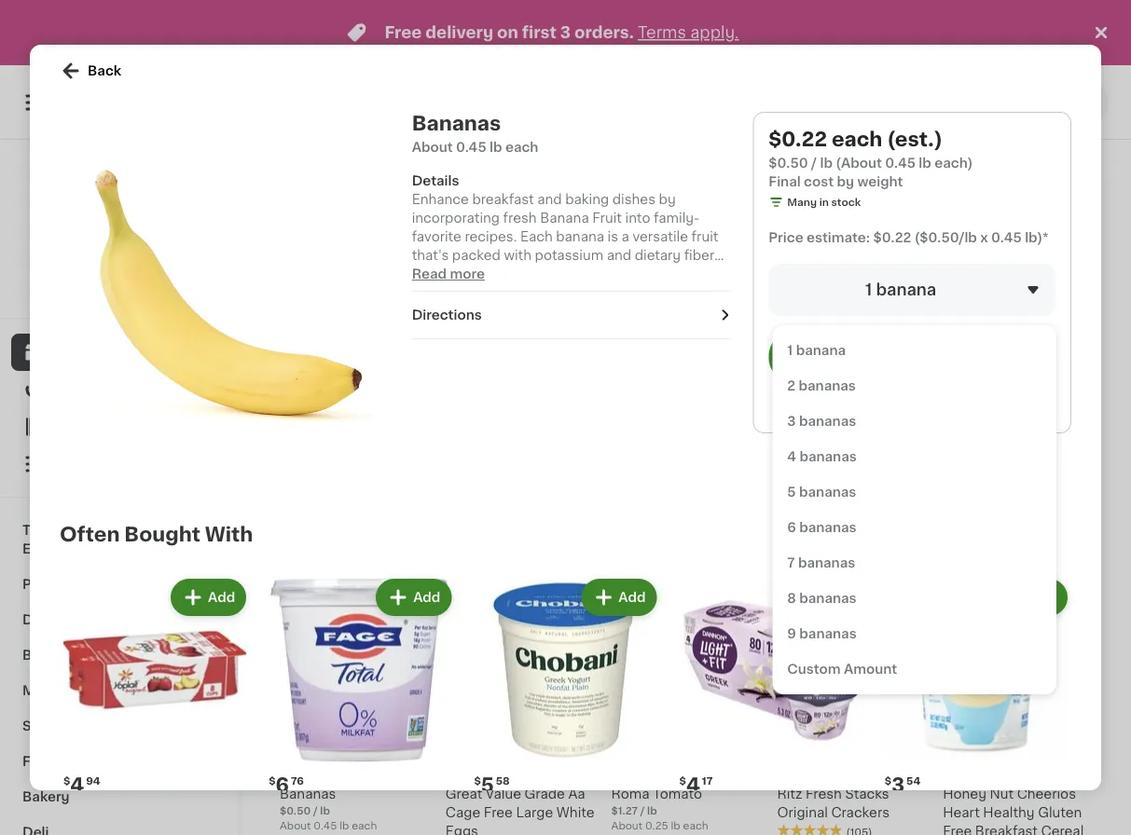 Task type: locate. For each thing, give the bounding box(es) containing it.
service type group
[[703, 85, 904, 120]]

in
[[820, 197, 829, 208]]

0 vertical spatial $0.50
[[769, 157, 808, 170]]

1 vertical spatial satisfaction
[[864, 452, 943, 465]]

$ inside $ 4 94
[[63, 777, 70, 787]]

bananas image
[[60, 127, 390, 457]]

0 horizontal spatial 100% satisfaction guarantee
[[48, 292, 198, 302]]

1
[[866, 282, 873, 298], [788, 344, 793, 357]]

each (est.) inside button
[[985, 389, 1065, 404]]

$ inside $ 3 54
[[885, 777, 892, 787]]

98
[[803, 391, 817, 401]]

& right dairy at bottom left
[[62, 614, 73, 627]]

1 inside field
[[866, 282, 873, 298]]

each up tomato
[[659, 762, 696, 777]]

0 horizontal spatial $0.22
[[769, 129, 827, 149]]

1 vertical spatial $0.50
[[280, 806, 311, 817]]

1 $0.22 each (estimated) element from the top
[[280, 388, 431, 412]]

bananas for bananas about 0.45 lb each
[[412, 113, 501, 133]]

$2.72 element
[[612, 388, 763, 412]]

list box
[[773, 326, 1057, 695]]

0 vertical spatial eggs
[[76, 614, 110, 627]]

1 horizontal spatial 100% satisfaction guarantee
[[825, 452, 1015, 465]]

bananas inside bananas about 0.45 lb each
[[412, 113, 501, 133]]

request button
[[778, 581, 861, 615]]

$0.22 down service type group
[[769, 129, 827, 149]]

0 vertical spatial 1
[[866, 282, 873, 298]]

on
[[497, 25, 519, 41]]

satisfaction inside "link"
[[864, 452, 943, 465]]

None search field
[[267, 76, 686, 129]]

1 horizontal spatial guarantee
[[947, 452, 1015, 465]]

dairy & eggs link
[[11, 603, 227, 638]]

cage
[[446, 807, 481, 820]]

aa
[[569, 788, 585, 801]]

0.45 up details
[[456, 141, 487, 154]]

each inside roma tomato $1.27 / lb about 0.25 lb each
[[683, 821, 709, 832]]

banana down price estimate: $0.22 ($0.50/lb x 0.45 lb)*
[[876, 282, 937, 298]]

(est.) inside button
[[1025, 389, 1065, 404]]

satisfaction right 4 bananas
[[864, 452, 943, 465]]

each down tomato
[[683, 821, 709, 832]]

each up bananas $0.50 / lb about 0.45 lb each
[[327, 762, 364, 777]]

0 horizontal spatial 6
[[276, 776, 289, 795]]

2 horizontal spatial each (est.)
[[985, 389, 1065, 404]]

ritz fresh stacks original crackers button
[[777, 603, 928, 836]]

(est.) inside 0 22 each (est.)
[[368, 762, 407, 777]]

cost
[[804, 175, 834, 188]]

bananas for bananas
[[280, 415, 336, 428]]

produce
[[22, 578, 79, 591]]

0 vertical spatial 0
[[290, 390, 304, 410]]

1 vertical spatial 5
[[481, 776, 494, 795]]

1 vertical spatial 100%
[[825, 452, 861, 465]]

$ 3 54
[[885, 776, 921, 795]]

3 left 54
[[892, 776, 905, 795]]

eggs down cage at the bottom of page
[[446, 825, 479, 836]]

0 vertical spatial 100% satisfaction guarantee
[[48, 292, 198, 302]]

0 vertical spatial banana
[[876, 282, 937, 298]]

0.45 down 0 22 each (est.)
[[314, 821, 337, 831]]

each)
[[935, 157, 973, 170]]

more
[[450, 268, 485, 281]]

add
[[389, 245, 416, 258], [554, 245, 582, 258], [720, 245, 748, 258], [886, 245, 913, 258], [1052, 245, 1079, 258], [988, 403, 1015, 417], [208, 591, 235, 605], [413, 591, 441, 605], [619, 591, 646, 605], [1030, 591, 1057, 605], [389, 619, 416, 632], [554, 619, 582, 632], [720, 619, 748, 632], [1052, 619, 1079, 632]]

0 vertical spatial guarantee
[[144, 292, 198, 302]]

bananas up 5 bananas
[[800, 451, 857, 464]]

2 vertical spatial bananas
[[280, 788, 336, 801]]

$0.50
[[769, 157, 808, 170], [280, 806, 311, 817]]

100% down apples
[[825, 452, 861, 465]]

0.25
[[645, 821, 669, 832]]

1 vertical spatial 22
[[306, 764, 320, 775]]

gluten-
[[945, 743, 986, 753]]

bananas
[[799, 380, 856, 393], [799, 415, 857, 428], [800, 451, 857, 464], [799, 486, 857, 499], [800, 521, 857, 535], [798, 557, 856, 570], [800, 592, 857, 605], [800, 628, 857, 641]]

2 horizontal spatial 4
[[788, 451, 797, 464]]

5
[[788, 486, 796, 499], [481, 776, 494, 795]]

0 horizontal spatial 1
[[788, 344, 793, 357]]

22
[[306, 391, 320, 401], [306, 764, 320, 775]]

4 bananas
[[788, 451, 857, 464]]

($0.50/lb
[[915, 231, 978, 244]]

banana up '2 bananas'
[[796, 344, 846, 357]]

roma tomato $1.27 / lb about 0.25 lb each
[[612, 788, 709, 832]]

gluten-free
[[945, 743, 1009, 753]]

4 for $ 4 17
[[687, 776, 700, 795]]

request
[[791, 591, 848, 605]]

6 left 76
[[276, 776, 289, 795]]

0.45 up view
[[886, 157, 916, 170]]

$0.50 inside bananas $0.50 / lb about 0.45 lb each
[[280, 806, 311, 817]]

$0.50 down $ 6 76
[[280, 806, 311, 817]]

1 horizontal spatial 6
[[788, 521, 797, 535]]

each down 0 22 each (est.)
[[352, 821, 377, 831]]

3 98
[[788, 390, 817, 410]]

$ 4 94
[[63, 776, 100, 795]]

1 horizontal spatial 1 banana
[[866, 282, 937, 298]]

0 vertical spatial bananas
[[412, 113, 501, 133]]

$0.22
[[769, 129, 827, 149], [874, 231, 912, 244]]

1 22 from the top
[[306, 391, 320, 401]]

guarantee down the add to list
[[947, 452, 1015, 465]]

1 vertical spatial 6
[[276, 776, 289, 795]]

bananas for 6 bananas
[[800, 521, 857, 535]]

guarantee inside "link"
[[947, 452, 1015, 465]]

bananas for bananas $0.50 / lb about 0.45 lb each
[[280, 788, 336, 801]]

$ inside $ 6 76
[[269, 777, 276, 787]]

bananas up request at the right of page
[[798, 557, 856, 570]]

6 up the 7
[[788, 521, 797, 535]]

store
[[108, 273, 135, 283]]

each inside $0.22 each (est.) $0.50 / lb (about 0.45 lb each) final cost by weight
[[832, 129, 883, 149]]

1 horizontal spatial 4
[[687, 776, 700, 795]]

guarantee down prices
[[144, 292, 198, 302]]

100% satisfaction guarantee down store
[[48, 292, 198, 302]]

2
[[788, 380, 796, 393]]

bananas inside bananas $0.50 / lb about 0.45 lb each
[[280, 788, 336, 801]]

banana inside 1 banana field
[[876, 282, 937, 298]]

healthy
[[984, 807, 1035, 820]]

item carousel region
[[280, 162, 1094, 521], [280, 535, 1094, 836], [34, 568, 1098, 836]]

beverages link
[[11, 638, 227, 674]]

/ up cost
[[812, 157, 817, 170]]

1 horizontal spatial 1
[[866, 282, 873, 298]]

$ inside $ 0 22
[[284, 391, 290, 401]]

3 right first
[[561, 25, 571, 41]]

$0.22 each (est.) $0.50 / lb (about 0.45 lb each) final cost by weight
[[769, 129, 973, 188]]

1 vertical spatial &
[[60, 685, 71, 698]]

4 left 94 at the left of page
[[70, 776, 84, 795]]

1 horizontal spatial about
[[412, 141, 453, 154]]

6
[[788, 521, 797, 535], [276, 776, 289, 795]]

back button
[[60, 60, 121, 82]]

bakery
[[22, 791, 70, 804]]

bananas down 8 bananas at the right bottom
[[800, 628, 857, 641]]

satisfaction
[[79, 292, 141, 302], [864, 452, 943, 465]]

about
[[412, 141, 453, 154], [280, 821, 311, 831], [612, 821, 643, 832]]

2 $0.22 each (estimated) element from the top
[[280, 761, 431, 785]]

bananas down 98
[[799, 415, 857, 428]]

breakfast
[[976, 825, 1038, 836]]

$ for $ 0 22
[[284, 391, 290, 401]]

read
[[412, 268, 447, 281]]

$ inside $ 4 17
[[680, 777, 687, 787]]

3 left 98
[[788, 390, 801, 410]]

walmart logo image
[[78, 162, 160, 244]]

it
[[82, 383, 91, 396]]

$ for $ 4 17
[[680, 777, 687, 787]]

each up details button
[[506, 141, 539, 154]]

bananas up 9 bananas
[[800, 592, 857, 605]]

0 vertical spatial satisfaction
[[79, 292, 141, 302]]

great value grade aa cage free large white eggs
[[446, 788, 595, 836]]

1 vertical spatial eggs
[[446, 825, 479, 836]]

final
[[769, 175, 801, 188]]

list box containing 1 banana
[[773, 326, 1057, 695]]

0 horizontal spatial about
[[280, 821, 311, 831]]

& right meat at left
[[60, 685, 71, 698]]

$0.50 inside $0.22 each (est.) $0.50 / lb (about 0.45 lb each) final cost by weight
[[769, 157, 808, 170]]

product group
[[280, 229, 431, 483], [446, 229, 597, 464], [612, 229, 763, 468], [777, 229, 928, 463], [943, 229, 1094, 461], [60, 576, 250, 836], [265, 576, 456, 836], [471, 576, 661, 836], [676, 576, 866, 836], [881, 576, 1072, 836], [280, 603, 431, 836], [446, 603, 597, 836], [612, 603, 763, 836], [777, 603, 928, 836], [943, 603, 1094, 836]]

1 banana field
[[769, 264, 1056, 316]]

each up (about
[[832, 129, 883, 149]]

1 horizontal spatial 5
[[788, 486, 796, 499]]

bananas down $ 0 22
[[280, 415, 336, 428]]

0 horizontal spatial 4
[[70, 776, 84, 795]]

$0.22 each (estimated) element
[[280, 388, 431, 412], [280, 761, 431, 785]]

$ inside $ 5 58
[[474, 777, 481, 787]]

1 horizontal spatial banana
[[876, 282, 937, 298]]

1 horizontal spatial $0.50
[[769, 157, 808, 170]]

lb
[[490, 141, 502, 154], [820, 157, 833, 170], [919, 157, 932, 170], [320, 806, 330, 817], [648, 806, 657, 817], [340, 821, 349, 831], [671, 821, 681, 832]]

2 0 from the top
[[290, 763, 304, 783]]

0.45
[[456, 141, 487, 154], [886, 157, 916, 170], [992, 231, 1022, 244], [314, 821, 337, 831]]

free down heart
[[943, 825, 972, 836]]

1 horizontal spatial /
[[641, 806, 645, 817]]

1 banana inside field
[[866, 282, 937, 298]]

bananas down 76
[[280, 788, 336, 801]]

1 horizontal spatial eggs
[[446, 825, 479, 836]]

1 vertical spatial $0.22
[[874, 231, 912, 244]]

0 horizontal spatial /
[[313, 806, 318, 817]]

about down $1.27
[[612, 821, 643, 832]]

3
[[561, 25, 571, 41], [788, 390, 801, 410], [788, 415, 796, 428], [892, 776, 905, 795]]

4 down opal at the right
[[788, 451, 797, 464]]

bananas
[[412, 113, 501, 133], [280, 415, 336, 428], [280, 788, 336, 801]]

/ inside $0.22 each (est.) $0.50 / lb (about 0.45 lb each) final cost by weight
[[812, 157, 817, 170]]

great
[[446, 788, 483, 801]]

add button
[[353, 235, 425, 269], [519, 235, 591, 269], [685, 235, 757, 269], [851, 235, 923, 269], [1017, 235, 1089, 269], [173, 581, 245, 615], [378, 581, 450, 615], [583, 581, 655, 615], [994, 581, 1066, 615], [353, 608, 425, 642], [519, 608, 591, 642], [685, 608, 757, 642], [1017, 608, 1089, 642]]

/ down 0 22 each (est.)
[[313, 806, 318, 817]]

snacks & candy link
[[11, 709, 227, 744]]

0 horizontal spatial $0.50
[[280, 806, 311, 817]]

& for meat
[[60, 685, 71, 698]]

& left candy
[[74, 720, 85, 733]]

7 bananas
[[788, 557, 856, 570]]

gluten
[[1038, 807, 1083, 820]]

product group containing 5
[[471, 576, 661, 836]]

price estimate: $0.22 ($0.50/lb x 0.45 lb)*
[[769, 231, 1049, 244]]

satisfaction down everyday store prices
[[79, 292, 141, 302]]

0 horizontal spatial satisfaction
[[79, 292, 141, 302]]

0 horizontal spatial 1 banana
[[788, 344, 846, 357]]

0 vertical spatial 100%
[[48, 292, 76, 302]]

0.45 inside bananas about 0.45 lb each
[[456, 141, 487, 154]]

3 down 3 98
[[788, 415, 796, 428]]

1 horizontal spatial 100%
[[825, 452, 861, 465]]

0 horizontal spatial guarantee
[[144, 292, 198, 302]]

100% satisfaction guarantee down apples
[[825, 452, 1015, 465]]

100% satisfaction guarantee link
[[825, 449, 1015, 467]]

free
[[385, 25, 422, 41], [986, 743, 1009, 753], [484, 807, 513, 820], [943, 825, 972, 836]]

2 vertical spatial &
[[74, 720, 85, 733]]

5 down sponsored badge image
[[788, 486, 796, 499]]

(about
[[836, 157, 882, 170]]

item carousel region containing 4
[[34, 568, 1098, 836]]

bananas for 9 bananas
[[800, 628, 857, 641]]

bananas about 0.45 lb each
[[412, 113, 539, 154]]

limited time offer region
[[0, 0, 1091, 65]]

1 banana
[[866, 282, 937, 298], [788, 344, 846, 357]]

0 horizontal spatial each (est.)
[[327, 389, 407, 404]]

product group containing 6
[[265, 576, 456, 836]]

$0.50 up final on the top right of page
[[769, 157, 808, 170]]

4 left '17'
[[687, 776, 700, 795]]

1 horizontal spatial satisfaction
[[864, 452, 943, 465]]

1 banana up '2 bananas'
[[788, 344, 846, 357]]

custom
[[788, 663, 841, 676]]

bananas up details
[[412, 113, 501, 133]]

each left 'list'
[[985, 389, 1022, 404]]

0 vertical spatial 1 banana
[[866, 282, 937, 298]]

1 vertical spatial $0.22 each (estimated) element
[[280, 761, 431, 785]]

bananas down 4 bananas
[[799, 486, 857, 499]]

&
[[62, 614, 73, 627], [60, 685, 71, 698], [74, 720, 85, 733]]

0 vertical spatial $0.22
[[769, 129, 827, 149]]

all
[[915, 174, 930, 188]]

2 horizontal spatial about
[[612, 821, 643, 832]]

many in stock
[[788, 197, 861, 208]]

0 vertical spatial &
[[62, 614, 73, 627]]

about inside roma tomato $1.27 / lb about 0.25 lb each
[[612, 821, 643, 832]]

1 0 from the top
[[290, 390, 304, 410]]

bananas down 5 bananas
[[800, 521, 857, 535]]

bananas up "3 bananas"
[[799, 380, 856, 393]]

1 up 2
[[788, 344, 793, 357]]

about down $ 6 76
[[280, 821, 311, 831]]

2 horizontal spatial /
[[812, 157, 817, 170]]

snacks
[[22, 720, 71, 733]]

0 vertical spatial 22
[[306, 391, 320, 401]]

value
[[486, 788, 521, 801]]

(est.)
[[887, 129, 943, 149], [368, 389, 407, 404], [1025, 389, 1065, 404], [368, 762, 407, 777], [700, 762, 739, 777]]

100% inside 100% satisfaction guarantee button
[[48, 292, 76, 302]]

bananas for 4 bananas
[[800, 451, 857, 464]]

$0.22 left ($0.50/lb at the right top of page
[[874, 231, 912, 244]]

0 vertical spatial 5
[[788, 486, 796, 499]]

free left the delivery at top left
[[385, 25, 422, 41]]

banana
[[876, 282, 937, 298], [796, 344, 846, 357]]

1 banana down price estimate: $0.22 ($0.50/lb x 0.45 lb)*
[[866, 282, 937, 298]]

100% satisfaction guarantee
[[48, 292, 198, 302], [825, 452, 1015, 465]]

1 vertical spatial guarantee
[[947, 452, 1015, 465]]

0 horizontal spatial 100%
[[48, 292, 76, 302]]

0.45 right x
[[992, 231, 1022, 244]]

6 bananas
[[788, 521, 857, 535]]

about up details
[[412, 141, 453, 154]]

free down value on the bottom of the page
[[484, 807, 513, 820]]

100% down "everyday" on the top
[[48, 292, 76, 302]]

2 22 from the top
[[306, 764, 320, 775]]

with
[[205, 525, 253, 544]]

snacks & candy
[[22, 720, 133, 733]]

100% inside 100% satisfaction guarantee "link"
[[825, 452, 861, 465]]

1 vertical spatial bananas
[[280, 415, 336, 428]]

0.45 inside bananas $0.50 / lb about 0.45 lb each
[[314, 821, 337, 831]]

100% satisfaction guarantee inside 100% satisfaction guarantee button
[[48, 292, 198, 302]]

/ right $1.27
[[641, 806, 645, 817]]

buy it again
[[52, 383, 131, 396]]

1 down estimate:
[[866, 282, 873, 298]]

100% satisfaction guarantee button
[[29, 285, 209, 304]]

1 vertical spatial 0
[[290, 763, 304, 783]]

54
[[907, 777, 921, 787]]

eggs up beverages link
[[76, 614, 110, 627]]

& for dairy
[[62, 614, 73, 627]]

0 vertical spatial $0.22 each (estimated) element
[[280, 388, 431, 412]]

each
[[832, 129, 883, 149], [506, 141, 539, 154], [327, 389, 364, 404], [985, 389, 1022, 404], [327, 762, 364, 777], [659, 762, 696, 777], [352, 821, 377, 831], [683, 821, 709, 832]]

0 horizontal spatial eggs
[[76, 614, 110, 627]]

5 left 58
[[481, 776, 494, 795]]

0 horizontal spatial banana
[[796, 344, 846, 357]]



Task type: vqa. For each thing, say whether or not it's contained in the screenshot.
H-E-B MOO TOPIA LACTOSE FREE FA
no



Task type: describe. For each thing, give the bounding box(es) containing it.
$0.22 inside $0.22 each (est.) $0.50 / lb (about 0.45 lb each) final cost by weight
[[769, 129, 827, 149]]

heart
[[943, 807, 980, 820]]

weight
[[858, 175, 904, 188]]

often
[[60, 525, 120, 544]]

sponsored badge image
[[777, 447, 834, 458]]

details
[[412, 174, 459, 188]]

often bought with
[[60, 525, 253, 544]]

1 vertical spatial 100% satisfaction guarantee
[[825, 452, 1015, 465]]

94
[[86, 777, 100, 787]]

free inside honey nut cheerios heart healthy gluten free breakfast cereal
[[943, 825, 972, 836]]

directions
[[412, 309, 482, 322]]

0 horizontal spatial 5
[[481, 776, 494, 795]]

$ for $ 3 54
[[885, 777, 892, 787]]

crackers
[[832, 807, 890, 820]]

0.45 inside $0.22 each (est.) $0.50 / lb (about 0.45 lb each) final cost by weight
[[886, 157, 916, 170]]

frozen
[[22, 756, 68, 769]]

cereal
[[1042, 825, 1084, 836]]

0 inside 0 22 each (est.)
[[290, 763, 304, 783]]

about inside bananas $0.50 / lb about 0.45 lb each
[[280, 821, 311, 831]]

view cart. items in cart: 0 image
[[1049, 91, 1071, 114]]

bananas for 7 bananas
[[798, 557, 856, 570]]

price
[[769, 231, 804, 244]]

buy
[[52, 383, 79, 396]]

view all (40+) button
[[872, 162, 990, 200]]

walmart
[[91, 251, 147, 264]]

free inside limited time offer region
[[385, 25, 422, 41]]

bananas for 3 bananas
[[799, 415, 857, 428]]

free delivery on first 3 orders. terms apply.
[[385, 25, 739, 41]]

1 vertical spatial banana
[[796, 344, 846, 357]]

each right $ 0 22
[[327, 389, 364, 404]]

3 inside limited time offer region
[[561, 25, 571, 41]]

/ inside bananas $0.50 / lb about 0.45 lb each
[[313, 806, 318, 817]]

7
[[788, 557, 795, 570]]

x
[[981, 231, 989, 244]]

apples
[[812, 415, 858, 428]]

4 for $ 4 94
[[70, 776, 84, 795]]

bakery link
[[11, 780, 227, 815]]

free up the nut
[[986, 743, 1009, 753]]

delivery
[[426, 25, 494, 41]]

thanksgiving
[[22, 524, 112, 537]]

honey
[[943, 788, 987, 801]]

frozen link
[[11, 744, 227, 780]]

8
[[788, 592, 797, 605]]

1 vertical spatial 1
[[788, 344, 793, 357]]

each inside 0 22 each (est.)
[[327, 762, 364, 777]]

opal apples
[[777, 415, 858, 428]]

$ 0 22
[[284, 390, 320, 410]]

meat
[[22, 685, 57, 698]]

about inside bananas about 0.45 lb each
[[412, 141, 453, 154]]

cheerios
[[1017, 788, 1077, 801]]

guarantee inside button
[[144, 292, 198, 302]]

roma
[[612, 788, 650, 801]]

directions button
[[412, 306, 731, 325]]

stacks
[[846, 788, 890, 801]]

dairy & eggs
[[22, 614, 110, 627]]

satisfaction inside button
[[79, 292, 141, 302]]

1 vertical spatial 1 banana
[[788, 344, 846, 357]]

bananas for 2 bananas
[[799, 380, 856, 393]]

9
[[788, 628, 797, 641]]

lb)*
[[1025, 231, 1049, 244]]

prices
[[138, 273, 171, 283]]

(est.) inside $0.22 each (est.) $0.50 / lb (about 0.45 lb each) final cost by weight
[[887, 129, 943, 149]]

1 horizontal spatial each (est.)
[[659, 762, 739, 777]]

terms apply. link
[[638, 25, 739, 41]]

first
[[522, 25, 557, 41]]

large
[[516, 807, 553, 820]]

custom amount
[[788, 663, 898, 676]]

add to list
[[988, 403, 1056, 417]]

produce link
[[11, 567, 227, 603]]

3 inside item carousel 'region'
[[892, 776, 905, 795]]

$0.22 each (estimated) element for opal
[[280, 388, 431, 412]]

$ for $ 5 58
[[474, 777, 481, 787]]

each inside bananas about 0.45 lb each
[[506, 141, 539, 154]]

ritz
[[777, 788, 803, 801]]

$ 5 58
[[474, 776, 510, 795]]

2 bananas
[[788, 380, 856, 393]]

$3.88 element
[[777, 761, 928, 785]]

walmart link
[[78, 162, 160, 267]]

meat & seafood
[[22, 685, 131, 698]]

view
[[879, 174, 911, 188]]

1 horizontal spatial $0.22
[[874, 231, 912, 244]]

read more button
[[412, 265, 485, 284]]

$ for $ 6 76
[[269, 777, 276, 787]]

each inside bananas $0.50 / lb about 0.45 lb each
[[352, 821, 377, 831]]

each (est.) button
[[943, 229, 1094, 461]]

again
[[94, 383, 131, 396]]

tomato
[[653, 788, 702, 801]]

bananas for 8 bananas
[[800, 592, 857, 605]]

thanksgiving meal essentials link
[[11, 513, 227, 567]]

dairy
[[22, 614, 59, 627]]

eggs inside 'dairy & eggs' link
[[76, 614, 110, 627]]

$1.27
[[612, 806, 638, 817]]

beverages
[[22, 649, 94, 662]]

each inside button
[[985, 389, 1022, 404]]

& for snacks
[[74, 720, 85, 733]]

bananas for 5 bananas
[[799, 486, 857, 499]]

lb inside bananas about 0.45 lb each
[[490, 141, 502, 154]]

0 vertical spatial 6
[[788, 521, 797, 535]]

free inside the great value grade aa cage free large white eggs
[[484, 807, 513, 820]]

eggs inside the great value grade aa cage free large white eggs
[[446, 825, 479, 836]]

grade
[[525, 788, 565, 801]]

original
[[777, 807, 828, 820]]

3 bananas
[[788, 415, 857, 428]]

/ inside roma tomato $1.27 / lb about 0.25 lb each
[[641, 806, 645, 817]]

fresh
[[806, 788, 842, 801]]

$ for $ 4 94
[[63, 777, 70, 787]]

$0.22 each (estimated) element for ritz
[[280, 761, 431, 785]]

estimate:
[[807, 231, 870, 244]]

22 inside $ 0 22
[[306, 391, 320, 401]]

amount
[[844, 663, 898, 676]]

thanksgiving meal essentials
[[22, 524, 148, 556]]

22 inside 0 22 each (est.)
[[306, 764, 320, 775]]

meat & seafood link
[[11, 674, 227, 709]]

$ 6 76
[[269, 776, 304, 795]]

9 bananas
[[788, 628, 857, 641]]

product group containing ritz fresh stacks original crackers
[[777, 603, 928, 836]]

6 inside product group
[[276, 776, 289, 795]]

by
[[837, 175, 855, 188]]

8 bananas
[[788, 592, 857, 605]]

$ 4 17
[[680, 776, 713, 795]]

76
[[291, 777, 304, 787]]

back
[[88, 64, 121, 77]]

read more
[[412, 268, 485, 281]]

seafood
[[74, 685, 131, 698]]

honey nut cheerios heart healthy gluten free breakfast cereal
[[943, 788, 1084, 836]]

list
[[1036, 403, 1056, 417]]

apply.
[[691, 25, 739, 41]]



